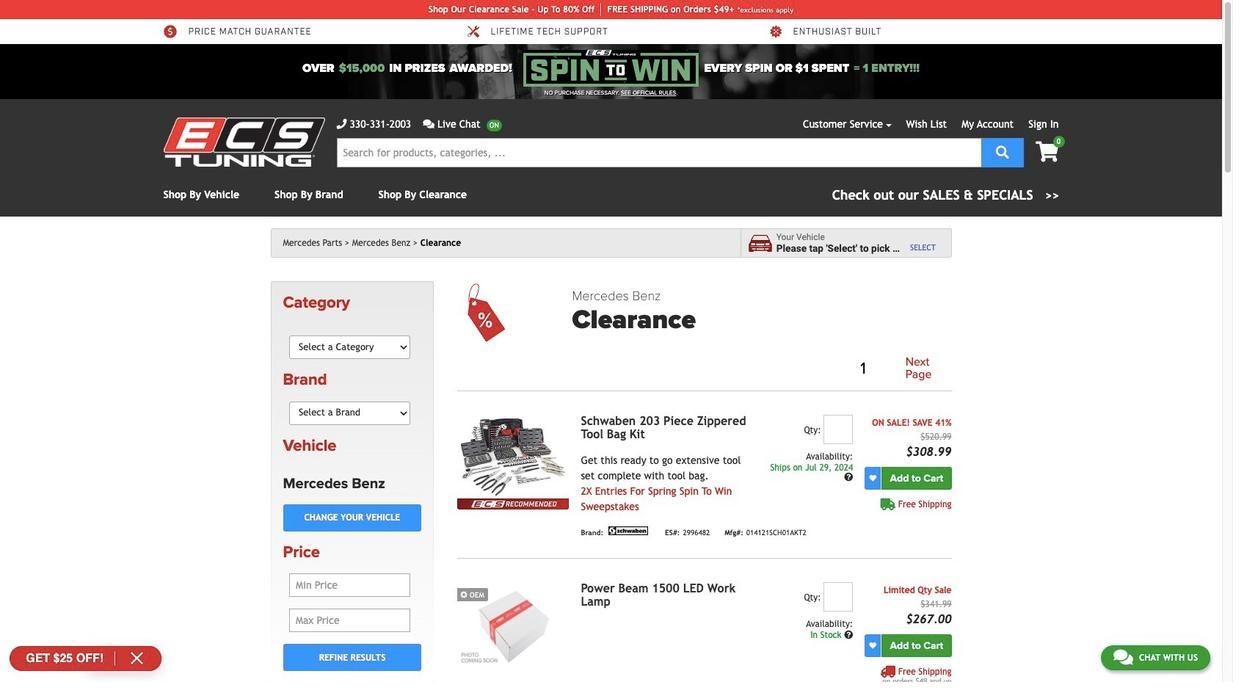 Task type: vqa. For each thing, say whether or not it's contained in the screenshot.
1st turner from the top
no



Task type: locate. For each thing, give the bounding box(es) containing it.
phone image
[[337, 119, 347, 129]]

2 add to wish list image from the top
[[869, 642, 877, 649]]

search image
[[996, 145, 1009, 158]]

add to wish list image
[[869, 475, 877, 482], [869, 642, 877, 649]]

ecs tuning recommends this product. image
[[458, 498, 569, 509]]

None number field
[[824, 415, 853, 444], [824, 582, 853, 611], [824, 415, 853, 444], [824, 582, 853, 611]]

0 vertical spatial comments image
[[423, 119, 435, 129]]

1 vertical spatial add to wish list image
[[869, 642, 877, 649]]

es#2996482 - 014121sch01akt2 - schwaben 203 piece zippered tool bag kit  - get this ready to go extensive tool set complete with tool bag. - schwaben - audi bmw volkswagen mercedes benz mini porsche image
[[458, 415, 569, 498]]

comments image
[[423, 119, 435, 129], [1114, 648, 1133, 666]]

thumbnail image image
[[458, 582, 569, 666]]

0 vertical spatial add to wish list image
[[869, 475, 877, 482]]

question circle image
[[844, 631, 853, 639]]

1 vertical spatial comments image
[[1114, 648, 1133, 666]]

schwaben - corporate logo image
[[606, 526, 651, 535]]

Search text field
[[337, 138, 981, 167]]



Task type: describe. For each thing, give the bounding box(es) containing it.
Min Price number field
[[289, 573, 410, 597]]

shopping cart image
[[1036, 142, 1059, 162]]

paginated product list navigation navigation
[[572, 353, 952, 385]]

ecs tuning image
[[163, 117, 325, 167]]

ecs tuning 'spin to win' contest logo image
[[524, 50, 699, 87]]

Max Price number field
[[289, 609, 410, 632]]

question circle image
[[844, 473, 853, 482]]

0 horizontal spatial comments image
[[423, 119, 435, 129]]

1 add to wish list image from the top
[[869, 475, 877, 482]]

1 horizontal spatial comments image
[[1114, 648, 1133, 666]]



